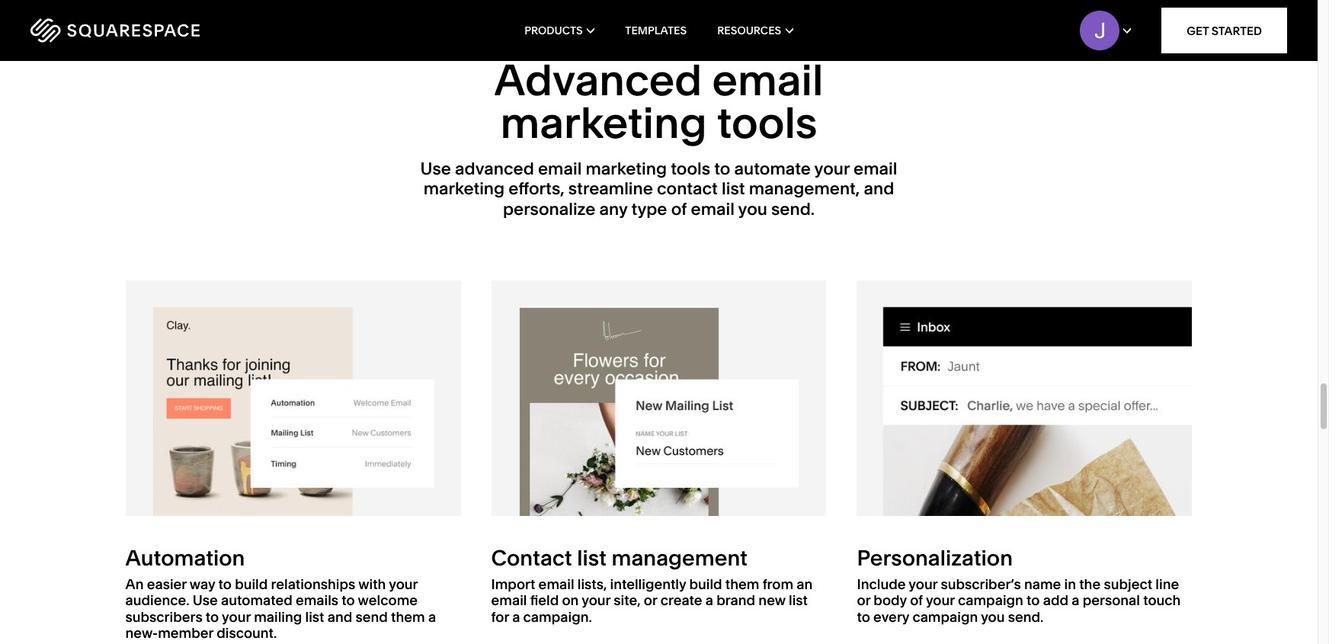 Task type: describe. For each thing, give the bounding box(es) containing it.
new-
[[125, 625, 158, 642]]

marketing up any
[[586, 158, 667, 179]]

in
[[1065, 575, 1077, 593]]

list inside automation an easier way to build relationships with your audience. use automated emails to welcome subscribers to your mailing list and send them a new-member discount.
[[305, 608, 324, 626]]

them inside contact list management import email lists, intelligently build them from an email field on your site, or create a brand new list for a campaign.
[[726, 575, 760, 593]]

relationships
[[271, 575, 356, 593]]

templates
[[626, 24, 687, 37]]

advanced
[[455, 158, 534, 179]]

get started link
[[1162, 8, 1288, 53]]

from
[[763, 575, 794, 593]]

personal
[[1083, 592, 1141, 609]]

advanced
[[495, 54, 703, 106]]

use inside automation an easier way to build relationships with your audience. use automated emails to welcome subscribers to your mailing list and send them a new-member discount.
[[193, 592, 218, 609]]

rug product image
[[654, 0, 1319, 3]]

add
[[1044, 592, 1069, 609]]

way
[[190, 575, 215, 593]]

to left add
[[1027, 592, 1041, 609]]

welcome
[[358, 592, 418, 609]]

email inside advanced email marketing tools
[[713, 54, 824, 106]]

campaign down subscriber's
[[913, 608, 979, 626]]

tools inside use advanced email marketing tools to automate your email marketing efforts, streamline contact list management, and personalize any type of email you send.
[[671, 158, 711, 179]]

automation
[[125, 545, 245, 571]]

you inside use advanced email marketing tools to automate your email marketing efforts, streamline contact list management, and personalize any type of email you send.
[[739, 199, 768, 219]]

site,
[[614, 592, 641, 609]]

advanced email marketing tools
[[495, 54, 824, 149]]

to down way
[[206, 608, 219, 626]]

send. inside personalization include your subscriber's name in the subject line or body of your campaign to add a personal touch to every campaign you send.
[[1009, 608, 1044, 626]]

them inside automation an easier way to build relationships with your audience. use automated emails to welcome subscribers to your mailing list and send them a new-member discount.
[[391, 608, 425, 626]]

personalization include your subscriber's name in the subject line or body of your campaign to add a personal touch to every campaign you send.
[[858, 545, 1182, 626]]

subject
[[1105, 575, 1153, 593]]

squarespace logo image
[[31, 18, 200, 43]]

send
[[356, 608, 388, 626]]

campaign.
[[524, 608, 592, 626]]

your inside contact list management import email lists, intelligently build them from an email field on your site, or create a brand new list for a campaign.
[[582, 592, 611, 609]]

resources button
[[718, 0, 794, 61]]

any
[[600, 199, 628, 219]]

or inside contact list management import email lists, intelligently build them from an email field on your site, or create a brand new list for a campaign.
[[644, 592, 658, 609]]

contact
[[491, 545, 572, 571]]

intelligently
[[611, 575, 687, 593]]

build inside contact list management import email lists, intelligently build them from an email field on your site, or create a brand new list for a campaign.
[[690, 575, 723, 593]]

get started
[[1187, 23, 1263, 38]]

brand
[[717, 592, 756, 609]]

streamline
[[569, 179, 653, 199]]

touch
[[1144, 592, 1182, 609]]

templates link
[[626, 0, 687, 61]]

personalized email image
[[858, 281, 1193, 516]]

on
[[562, 592, 579, 609]]

automated
[[221, 592, 293, 609]]

personalize
[[503, 199, 596, 219]]

the
[[1080, 575, 1101, 593]]

with
[[359, 575, 386, 593]]

to inside use advanced email marketing tools to automate your email marketing efforts, streamline contact list management, and personalize any type of email you send.
[[715, 158, 731, 179]]

import
[[491, 575, 536, 593]]

mailing
[[254, 608, 302, 626]]



Task type: vqa. For each thing, say whether or not it's contained in the screenshot.
new
yes



Task type: locate. For each thing, give the bounding box(es) containing it.
tools up "automate"
[[717, 97, 818, 149]]

of right body
[[911, 592, 924, 609]]

0 horizontal spatial you
[[739, 199, 768, 219]]

to
[[715, 158, 731, 179], [219, 575, 232, 593], [342, 592, 355, 609], [1027, 592, 1041, 609], [206, 608, 219, 626], [858, 608, 871, 626]]

list up lists,
[[577, 545, 607, 571]]

you
[[739, 199, 768, 219], [982, 608, 1005, 626]]

build inside automation an easier way to build relationships with your audience. use automated emails to welcome subscribers to your mailing list and send them a new-member discount.
[[235, 575, 268, 593]]

1 horizontal spatial them
[[726, 575, 760, 593]]

you down "automate"
[[739, 199, 768, 219]]

member
[[158, 625, 214, 642]]

your
[[815, 158, 850, 179], [389, 575, 418, 593], [909, 575, 938, 593], [582, 592, 611, 609], [926, 592, 955, 609], [222, 608, 251, 626]]

1 or from the left
[[644, 592, 658, 609]]

squarespace logo link
[[31, 18, 282, 43]]

email
[[713, 54, 824, 106], [538, 158, 582, 179], [854, 158, 898, 179], [691, 199, 735, 219], [539, 575, 575, 593], [491, 592, 527, 609]]

an
[[797, 575, 813, 593]]

and
[[864, 179, 895, 199], [328, 608, 353, 626]]

type
[[632, 199, 668, 219]]

0 horizontal spatial and
[[328, 608, 353, 626]]

0 horizontal spatial them
[[391, 608, 425, 626]]

automate
[[735, 158, 811, 179]]

campaign
[[959, 592, 1024, 609], [913, 608, 979, 626]]

2 or from the left
[[858, 592, 871, 609]]

1 vertical spatial send.
[[1009, 608, 1044, 626]]

lists,
[[578, 575, 607, 593]]

use left advanced
[[421, 158, 451, 179]]

field
[[530, 592, 559, 609]]

them
[[726, 575, 760, 593], [391, 608, 425, 626]]

of right type
[[672, 199, 687, 219]]

0 horizontal spatial of
[[672, 199, 687, 219]]

to left send
[[342, 592, 355, 609]]

line
[[1156, 575, 1180, 593]]

of
[[672, 199, 687, 219], [911, 592, 924, 609]]

a right for
[[513, 608, 520, 626]]

0 horizontal spatial or
[[644, 592, 658, 609]]

and inside automation an easier way to build relationships with your audience. use automated emails to welcome subscribers to your mailing list and send them a new-member discount.
[[328, 608, 353, 626]]

1 horizontal spatial of
[[911, 592, 924, 609]]

0 horizontal spatial tools
[[671, 158, 711, 179]]

1 vertical spatial use
[[193, 592, 218, 609]]

build up 'mailing'
[[235, 575, 268, 593]]

1 horizontal spatial send.
[[1009, 608, 1044, 626]]

easier
[[147, 575, 187, 593]]

sender details ui image
[[491, 281, 827, 516]]

marketing inside advanced email marketing tools
[[501, 97, 707, 149]]

0 vertical spatial of
[[672, 199, 687, 219]]

send. inside use advanced email marketing tools to automate your email marketing efforts, streamline contact list management, and personalize any type of email you send.
[[772, 199, 815, 219]]

a inside automation an easier way to build relationships with your audience. use automated emails to welcome subscribers to your mailing list and send them a new-member discount.
[[428, 608, 436, 626]]

management,
[[749, 179, 860, 199]]

list right the "new"
[[789, 592, 808, 609]]

0 vertical spatial use
[[421, 158, 451, 179]]

list down relationships
[[305, 608, 324, 626]]

1 vertical spatial tools
[[671, 158, 711, 179]]

0 vertical spatial them
[[726, 575, 760, 593]]

you inside personalization include your subscriber's name in the subject line or body of your campaign to add a personal touch to every campaign you send.
[[982, 608, 1005, 626]]

campaign left name
[[959, 592, 1024, 609]]

a
[[706, 592, 714, 609], [1072, 592, 1080, 609], [428, 608, 436, 626], [513, 608, 520, 626]]

contact list management import email lists, intelligently build them from an email field on your site, or create a brand new list for a campaign.
[[491, 545, 813, 626]]

started
[[1212, 23, 1263, 38]]

you down subscriber's
[[982, 608, 1005, 626]]

your inside use advanced email marketing tools to automate your email marketing efforts, streamline contact list management, and personalize any type of email you send.
[[815, 158, 850, 179]]

1 horizontal spatial or
[[858, 592, 871, 609]]

send.
[[772, 199, 815, 219], [1009, 608, 1044, 626]]

create
[[661, 592, 703, 609]]

2 build from the left
[[690, 575, 723, 593]]

and inside use advanced email marketing tools to automate your email marketing efforts, streamline contact list management, and personalize any type of email you send.
[[864, 179, 895, 199]]

for
[[491, 608, 509, 626]]

them right send
[[391, 608, 425, 626]]

management
[[612, 545, 748, 571]]

them left from
[[726, 575, 760, 593]]

list inside use advanced email marketing tools to automate your email marketing efforts, streamline contact list management, and personalize any type of email you send.
[[722, 179, 745, 199]]

a right welcome
[[428, 608, 436, 626]]

1 vertical spatial them
[[391, 608, 425, 626]]

0 vertical spatial and
[[864, 179, 895, 199]]

audience.
[[125, 592, 190, 609]]

personalization
[[858, 545, 1013, 571]]

a inside personalization include your subscriber's name in the subject line or body of your campaign to add a personal touch to every campaign you send.
[[1072, 592, 1080, 609]]

body
[[874, 592, 907, 609]]

1 horizontal spatial tools
[[717, 97, 818, 149]]

list right contact
[[722, 179, 745, 199]]

and right management,
[[864, 179, 895, 199]]

0 vertical spatial tools
[[717, 97, 818, 149]]

a right add
[[1072, 592, 1080, 609]]

marketing left efforts,
[[424, 179, 505, 199]]

send. down name
[[1009, 608, 1044, 626]]

or
[[644, 592, 658, 609], [858, 592, 871, 609]]

use up member in the left bottom of the page
[[193, 592, 218, 609]]

and left send
[[328, 608, 353, 626]]

to right way
[[219, 575, 232, 593]]

a left the brand at bottom
[[706, 592, 714, 609]]

or right site,
[[644, 592, 658, 609]]

of inside personalization include your subscriber's name in the subject line or body of your campaign to add a personal touch to every campaign you send.
[[911, 592, 924, 609]]

1 horizontal spatial build
[[690, 575, 723, 593]]

1 horizontal spatial use
[[421, 158, 451, 179]]

get
[[1187, 23, 1210, 38]]

automation an easier way to build relationships with your audience. use automated emails to welcome subscribers to your mailing list and send them a new-member discount.
[[125, 545, 436, 642]]

every
[[874, 608, 910, 626]]

tools inside advanced email marketing tools
[[717, 97, 818, 149]]

0 horizontal spatial send.
[[772, 199, 815, 219]]

send. down "automate"
[[772, 199, 815, 219]]

contact
[[657, 179, 718, 199]]

0 vertical spatial send.
[[772, 199, 815, 219]]

1 build from the left
[[235, 575, 268, 593]]

subscriber's
[[941, 575, 1022, 593]]

use advanced email marketing tools to automate your email marketing efforts, streamline contact list management, and personalize any type of email you send.
[[421, 158, 898, 219]]

discount.
[[217, 625, 277, 642]]

efforts,
[[509, 179, 565, 199]]

name
[[1025, 575, 1062, 593]]

marketing up "streamline"
[[501, 97, 707, 149]]

1 vertical spatial you
[[982, 608, 1005, 626]]

products
[[525, 24, 583, 37]]

use
[[421, 158, 451, 179], [193, 592, 218, 609]]

to left "automate"
[[715, 158, 731, 179]]

products button
[[525, 0, 595, 61]]

1 vertical spatial of
[[911, 592, 924, 609]]

use inside use advanced email marketing tools to automate your email marketing efforts, streamline contact list management, and personalize any type of email you send.
[[421, 158, 451, 179]]

tools
[[717, 97, 818, 149], [671, 158, 711, 179]]

new
[[759, 592, 786, 609]]

or left body
[[858, 592, 871, 609]]

build
[[235, 575, 268, 593], [690, 575, 723, 593]]

0 horizontal spatial build
[[235, 575, 268, 593]]

list
[[722, 179, 745, 199], [577, 545, 607, 571], [789, 592, 808, 609], [305, 608, 324, 626]]

1 horizontal spatial you
[[982, 608, 1005, 626]]

marketing
[[501, 97, 707, 149], [586, 158, 667, 179], [424, 179, 505, 199]]

tools down advanced email marketing tools
[[671, 158, 711, 179]]

build down management
[[690, 575, 723, 593]]

automation ui image
[[125, 281, 461, 516]]

emails
[[296, 592, 339, 609]]

include
[[858, 575, 906, 593]]

or inside personalization include your subscriber's name in the subject line or body of your campaign to add a personal touch to every campaign you send.
[[858, 592, 871, 609]]

subscribers
[[125, 608, 203, 626]]

resources
[[718, 24, 782, 37]]

1 horizontal spatial and
[[864, 179, 895, 199]]

0 horizontal spatial use
[[193, 592, 218, 609]]

of inside use advanced email marketing tools to automate your email marketing efforts, streamline contact list management, and personalize any type of email you send.
[[672, 199, 687, 219]]

0 vertical spatial you
[[739, 199, 768, 219]]

to left every
[[858, 608, 871, 626]]

an
[[125, 575, 144, 593]]

1 vertical spatial and
[[328, 608, 353, 626]]



